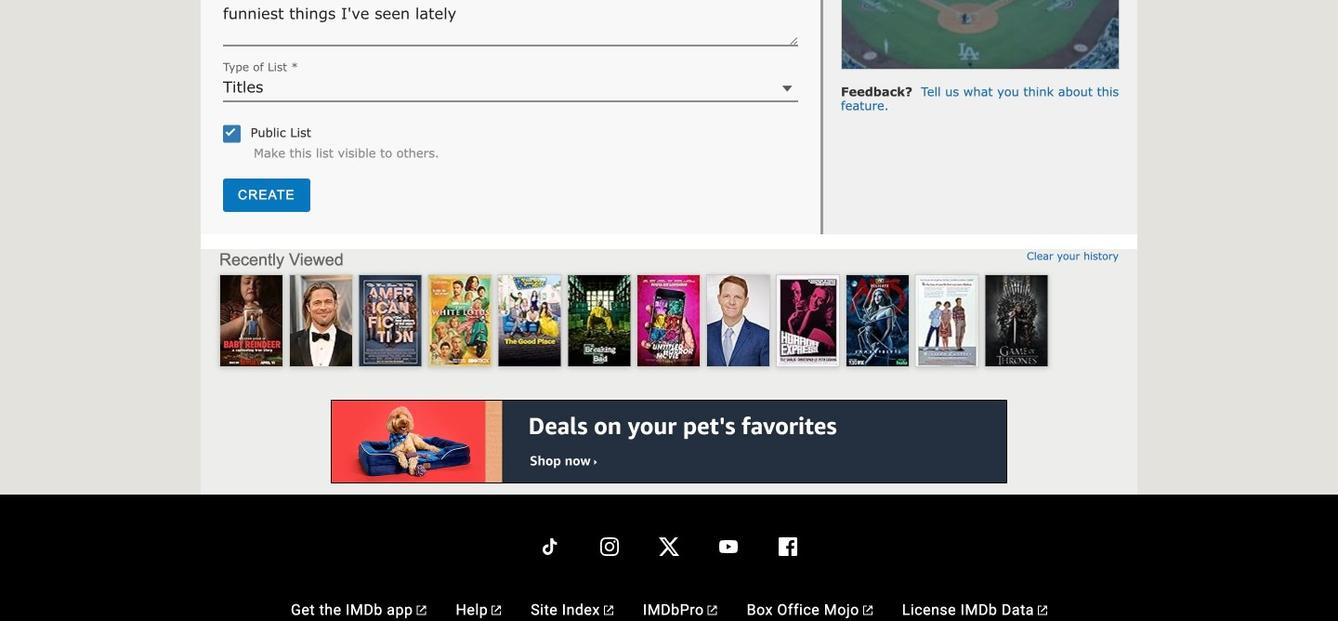Task type: locate. For each thing, give the bounding box(es) containing it.
launch inline image
[[417, 606, 426, 615], [492, 606, 501, 615], [604, 606, 614, 615], [708, 606, 717, 615], [864, 606, 873, 615]]

sixteen candles - viewed 2 weeks ago image
[[917, 275, 979, 366]]

launch inline image
[[1039, 606, 1048, 615]]

twitter image
[[658, 536, 681, 558]]

3 launch inline image from the left
[[604, 606, 614, 615]]

None text field
[[223, 5, 799, 46]]

game of thrones - viewed 2 weeks ago image
[[986, 275, 1048, 366]]

instagram image
[[599, 536, 621, 558]]

american fiction - viewed 2 weeks ago image
[[360, 275, 422, 366]]

facebook image
[[777, 536, 800, 558]]

untitled horror movie - viewed 2 weeks ago image
[[638, 275, 700, 366]]

pánico en el transiberiano - viewed 2 weeks ago image
[[777, 275, 840, 366]]

None checkbox
[[223, 125, 235, 137]]

american horror story - viewed 2 weeks ago image
[[847, 275, 909, 366]]



Task type: vqa. For each thing, say whether or not it's contained in the screenshot.
PHOTOS
no



Task type: describe. For each thing, give the bounding box(es) containing it.
2 launch inline image from the left
[[492, 606, 501, 615]]

the white lotus - viewed 2 weeks ago image
[[429, 275, 492, 366]]

breaking bad - viewed 2 weeks ago image
[[568, 275, 631, 366]]

the good place - viewed 2 weeks ago image
[[499, 275, 561, 366]]

brad pitt - viewed 49 minutes ago image
[[290, 275, 352, 366]]

baby reindeer - viewed 26 minutes ago image
[[220, 275, 283, 366]]

5 launch inline image from the left
[[864, 606, 873, 615]]

nathan ray clark - viewed 2 weeks ago image
[[708, 275, 770, 366]]

4 launch inline image from the left
[[708, 606, 717, 615]]

youtube image
[[718, 536, 740, 558]]

tiktok image
[[539, 536, 562, 558]]

1 launch inline image from the left
[[417, 606, 426, 615]]



